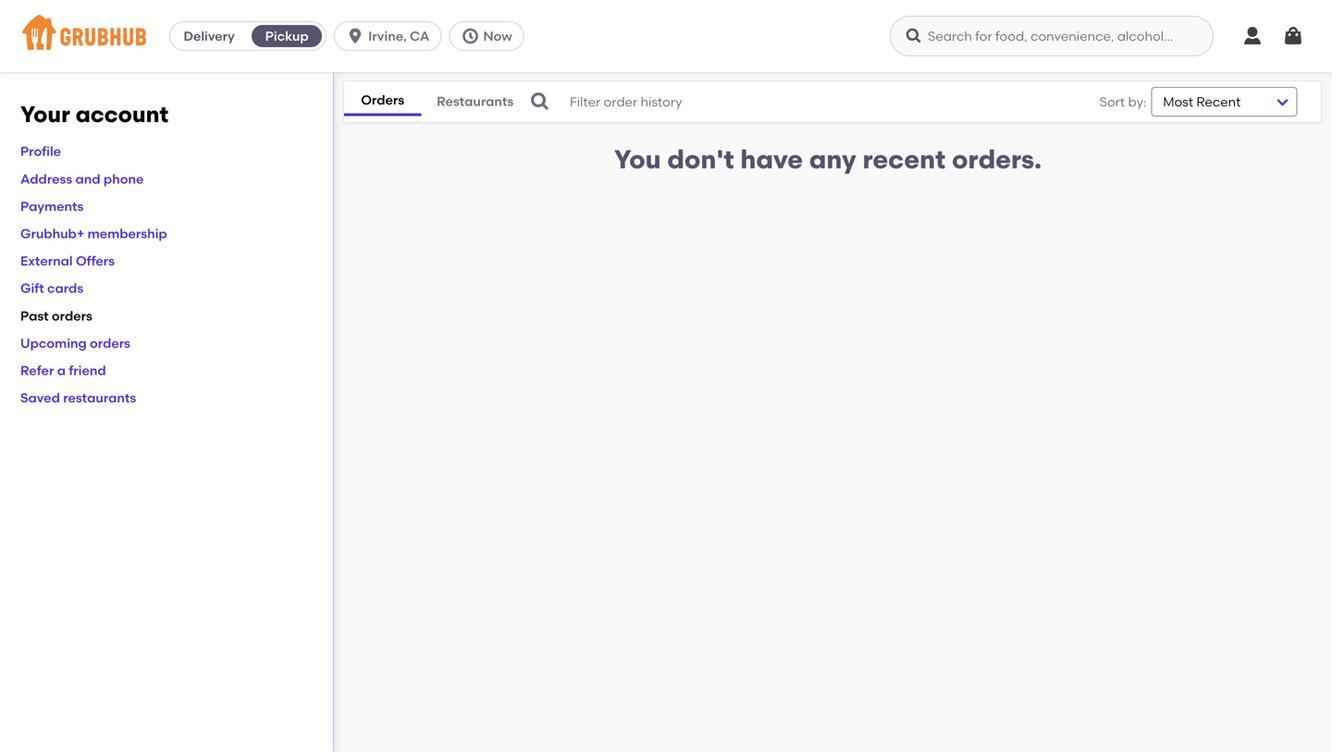 Task type: locate. For each thing, give the bounding box(es) containing it.
upcoming orders link
[[20, 335, 130, 351]]

upcoming
[[20, 335, 87, 351]]

any
[[810, 144, 857, 175]]

1 horizontal spatial svg image
[[905, 27, 924, 45]]

you
[[614, 144, 661, 175]]

now button
[[449, 21, 532, 51]]

address
[[20, 171, 72, 187]]

saved restaurants
[[20, 390, 136, 406]]

a
[[57, 363, 66, 378]]

svg image inside the now button
[[461, 27, 480, 45]]

irvine, ca
[[368, 28, 430, 44]]

external offers
[[20, 253, 115, 269]]

upcoming orders
[[20, 335, 130, 351]]

and
[[75, 171, 100, 187]]

0 horizontal spatial svg image
[[461, 27, 480, 45]]

by:
[[1129, 94, 1147, 110]]

1 vertical spatial orders
[[90, 335, 130, 351]]

irvine,
[[368, 28, 407, 44]]

ca
[[410, 28, 430, 44]]

svg image
[[1242, 25, 1264, 47], [1283, 25, 1305, 47], [346, 27, 365, 45], [529, 91, 552, 113]]

now
[[483, 28, 512, 44]]

orders up "friend" at the left
[[90, 335, 130, 351]]

svg image
[[461, 27, 480, 45], [905, 27, 924, 45]]

orders up upcoming orders "link"
[[52, 308, 92, 324]]

account
[[76, 101, 169, 128]]

orders
[[361, 92, 404, 108]]

orders.
[[952, 144, 1042, 175]]

grubhub+ membership
[[20, 226, 167, 242]]

orders button
[[344, 88, 421, 116]]

sort by:
[[1100, 94, 1147, 110]]

grubhub+
[[20, 226, 84, 242]]

orders
[[52, 308, 92, 324], [90, 335, 130, 351]]

saved restaurants link
[[20, 390, 136, 406]]

offers
[[76, 253, 115, 269]]

you don't have any recent orders.
[[614, 144, 1042, 175]]

profile link
[[20, 144, 61, 159]]

phone
[[104, 171, 144, 187]]

cards
[[47, 281, 83, 296]]

main navigation navigation
[[0, 0, 1333, 72]]

gift
[[20, 281, 44, 296]]

0 vertical spatial orders
[[52, 308, 92, 324]]

pickup
[[265, 28, 309, 44]]

grubhub+ membership link
[[20, 226, 167, 242]]

2 svg image from the left
[[905, 27, 924, 45]]

1 svg image from the left
[[461, 27, 480, 45]]

payments
[[20, 198, 84, 214]]

past
[[20, 308, 49, 324]]

address and phone
[[20, 171, 144, 187]]

restaurants
[[437, 94, 514, 109]]



Task type: describe. For each thing, give the bounding box(es) containing it.
profile
[[20, 144, 61, 159]]

past orders
[[20, 308, 92, 324]]

refer a friend link
[[20, 363, 106, 378]]

restaurants button
[[421, 89, 529, 115]]

delivery button
[[170, 21, 248, 51]]

address and phone link
[[20, 171, 144, 187]]

svg image inside irvine, ca button
[[346, 27, 365, 45]]

saved
[[20, 390, 60, 406]]

friend
[[69, 363, 106, 378]]

payments link
[[20, 198, 84, 214]]

your
[[20, 101, 70, 128]]

recent
[[863, 144, 946, 175]]

have
[[741, 144, 803, 175]]

Filter order history search field
[[529, 81, 1044, 122]]

irvine, ca button
[[334, 21, 449, 51]]

sort
[[1100, 94, 1125, 110]]

membership
[[88, 226, 167, 242]]

orders for past orders
[[52, 308, 92, 324]]

refer
[[20, 363, 54, 378]]

orders for upcoming orders
[[90, 335, 130, 351]]

past orders link
[[20, 308, 92, 324]]

external
[[20, 253, 73, 269]]

gift cards
[[20, 281, 83, 296]]

pickup button
[[248, 21, 326, 51]]

Search for food, convenience, alcohol... search field
[[890, 16, 1214, 56]]

don't
[[667, 144, 734, 175]]

external offers link
[[20, 253, 115, 269]]

restaurants
[[63, 390, 136, 406]]

your account
[[20, 101, 169, 128]]

refer a friend
[[20, 363, 106, 378]]

delivery
[[184, 28, 235, 44]]

gift cards link
[[20, 281, 83, 296]]



Task type: vqa. For each thing, say whether or not it's contained in the screenshot.
Address and phone Link
yes



